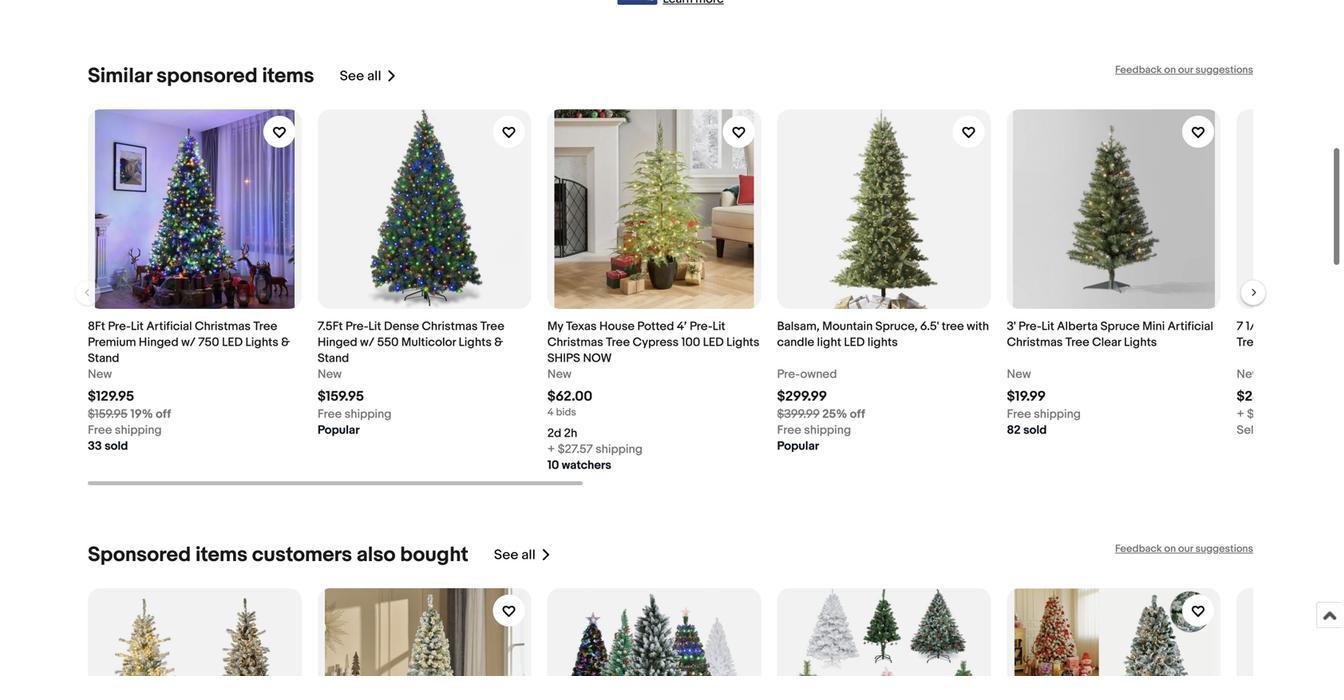Task type: vqa. For each thing, say whether or not it's contained in the screenshot.
+ $27.57 shipping 'text field'
yes



Task type: describe. For each thing, give the bounding box(es) containing it.
+ inside "new $259.99 + $30.00 shipping seller with a 100% p"
[[1237, 407, 1245, 422]]

premium
[[88, 335, 136, 350]]

new inside "new $19.99 free shipping 82 sold"
[[1007, 367, 1032, 382]]

hinged inside 8ft pre-lit artificial christmas tree premium hinged w/ 750 led lights & stand new $129.95 $159.95 19% off free shipping 33 sold
[[139, 335, 179, 350]]

1/2'
[[1247, 319, 1265, 334]]

see all for similar sponsored items
[[340, 68, 381, 85]]

new $19.99 free shipping 82 sold
[[1007, 367, 1081, 438]]

valley
[[1301, 319, 1334, 334]]

new text field for $62.00
[[548, 367, 572, 383]]

candle
[[778, 335, 815, 350]]

shipping inside the 'pre-owned $299.99 $399.99 25% off free shipping popular'
[[805, 423, 852, 438]]

feedback on our suggestions for sponsored items customers also bought
[[1116, 543, 1254, 556]]

bids
[[556, 407, 577, 419]]

similar sponsored items
[[88, 64, 314, 89]]

new text field for $259.99
[[1237, 367, 1262, 383]]

Seller with a 100% p text field
[[1237, 423, 1342, 439]]

popular inside the 'pre-owned $299.99 $399.99 25% off free shipping popular'
[[778, 439, 820, 454]]

also
[[357, 543, 396, 568]]

$259.99
[[1237, 389, 1287, 405]]

2h
[[564, 427, 578, 441]]

now
[[583, 351, 612, 366]]

my texas house potted 4' pre-lit christmas tree cypress 100 led lights ships now new $62.00 4 bids 2d 2h + $27.57 shipping 10 watchers
[[548, 319, 760, 473]]

4
[[548, 407, 554, 419]]

2d
[[548, 427, 562, 441]]

shipping inside 8ft pre-lit artificial christmas tree premium hinged w/ 750 led lights & stand new $129.95 $159.95 19% off free shipping 33 sold
[[115, 423, 162, 438]]

christmas inside 7.5ft pre-lit dense christmas tree hinged w/ 550 multicolor lights & stand new $159.95 free shipping popular
[[422, 319, 478, 334]]

my
[[548, 319, 564, 334]]

82
[[1007, 423, 1021, 438]]

s
[[1337, 319, 1342, 334]]

33
[[88, 439, 102, 454]]

our for sponsored items customers also bought
[[1179, 543, 1194, 556]]

free inside 8ft pre-lit artificial christmas tree premium hinged w/ 750 led lights & stand new $129.95 $159.95 19% off free shipping 33 sold
[[88, 423, 112, 438]]

christmas inside 3' pre-lit alberta spruce mini artificial christmas tree clear lights
[[1007, 335, 1063, 350]]

feedback for similar sponsored items
[[1116, 64, 1163, 76]]

100%
[[1305, 423, 1335, 438]]

sponsored items customers also bought
[[88, 543, 469, 568]]

tree inside my texas house potted 4' pre-lit christmas tree cypress 100 led lights ships now new $62.00 4 bids 2d 2h + $27.57 shipping 10 watchers
[[606, 335, 630, 350]]

see all for sponsored items customers also bought
[[494, 547, 536, 564]]

& inside 8ft pre-lit artificial christmas tree premium hinged w/ 750 led lights & stand new $129.95 $159.95 19% off free shipping 33 sold
[[281, 335, 290, 350]]

potted
[[638, 319, 674, 334]]

see all link for sponsored items customers also bought
[[494, 543, 552, 568]]

artificial inside 3' pre-lit alberta spruce mini artificial christmas tree clear lights
[[1168, 319, 1214, 334]]

all for similar sponsored items
[[367, 68, 381, 85]]

mini
[[1143, 319, 1166, 334]]

ebay mastercard image
[[618, 0, 658, 5]]

lights inside 3' pre-lit alberta spruce mini artificial christmas tree clear lights
[[1124, 335, 1158, 350]]

previous price $399.99 25% off text field
[[778, 407, 866, 423]]

with inside "new $259.99 + $30.00 shipping seller with a 100% p"
[[1271, 423, 1293, 438]]

sold inside "new $19.99 free shipping 82 sold"
[[1024, 423, 1047, 438]]

1 horizontal spatial items
[[262, 64, 314, 89]]

house
[[600, 319, 635, 334]]

2d 2h text field
[[548, 426, 578, 442]]

25%
[[823, 407, 848, 422]]

tree inside 8ft pre-lit artificial christmas tree premium hinged w/ 750 led lights & stand new $129.95 $159.95 19% off free shipping 33 sold
[[253, 319, 277, 334]]

$62.00
[[548, 389, 593, 405]]

$399.99
[[778, 407, 820, 422]]

sponsored
[[88, 543, 191, 568]]

free shipping text field for $299.99
[[778, 423, 852, 439]]

shipping inside 7.5ft pre-lit dense christmas tree hinged w/ 550 multicolor lights & stand new $159.95 free shipping popular
[[345, 407, 392, 422]]

watchers
[[562, 458, 612, 473]]

new text field for $159.95
[[318, 367, 342, 383]]

feedback for sponsored items customers also bought
[[1116, 543, 1163, 556]]

w/ inside 8ft pre-lit artificial christmas tree premium hinged w/ 750 led lights & stand new $129.95 $159.95 19% off free shipping 33 sold
[[181, 335, 196, 350]]

on for sponsored items customers also bought
[[1165, 543, 1177, 556]]

led inside my texas house potted 4' pre-lit christmas tree cypress 100 led lights ships now new $62.00 4 bids 2d 2h + $27.57 shipping 10 watchers
[[703, 335, 724, 350]]

lights inside 7.5ft pre-lit dense christmas tree hinged w/ 550 multicolor lights & stand new $159.95 free shipping popular
[[459, 335, 492, 350]]

Popular text field
[[318, 423, 360, 439]]

$19.99 text field
[[1007, 389, 1046, 405]]

3' pre-lit alberta spruce mini artificial christmas tree clear lights
[[1007, 319, 1214, 350]]

w/ inside 7.5ft pre-lit dense christmas tree hinged w/ 550 multicolor lights & stand new $159.95 free shipping popular
[[360, 335, 375, 350]]

free shipping text field for $129.95
[[88, 423, 162, 439]]

3'
[[1007, 319, 1016, 334]]

popular inside 7.5ft pre-lit dense christmas tree hinged w/ 550 multicolor lights & stand new $159.95 free shipping popular
[[318, 423, 360, 438]]

$129.95
[[88, 389, 134, 405]]

feedback on our suggestions link for similar sponsored items
[[1116, 64, 1254, 76]]

free inside "new $19.99 free shipping 82 sold"
[[1007, 407, 1032, 422]]

alberta
[[1058, 319, 1098, 334]]

off inside the 'pre-owned $299.99 $399.99 25% off free shipping popular'
[[850, 407, 866, 422]]

ships
[[548, 351, 581, 366]]

light
[[817, 335, 842, 350]]

mountain
[[823, 319, 873, 334]]

on for similar sponsored items
[[1165, 64, 1177, 76]]

7.5ft
[[318, 319, 343, 334]]

$19.99
[[1007, 389, 1046, 405]]

spruce,
[[876, 319, 918, 334]]

$159.95 text field
[[318, 389, 364, 405]]

free shipping text field for $19.99
[[1007, 407, 1081, 423]]

$299.99 text field
[[778, 389, 828, 405]]

see for similar sponsored items
[[340, 68, 364, 85]]

4'
[[677, 319, 687, 334]]

artificial inside 8ft pre-lit artificial christmas tree premium hinged w/ 750 led lights & stand new $129.95 $159.95 19% off free shipping 33 sold
[[146, 319, 192, 334]]

led inside 8ft pre-lit artificial christmas tree premium hinged w/ 750 led lights & stand new $129.95 $159.95 19% off free shipping 33 sold
[[222, 335, 243, 350]]

lights
[[868, 335, 898, 350]]

pre- inside my texas house potted 4' pre-lit christmas tree cypress 100 led lights ships now new $62.00 4 bids 2d 2h + $27.57 shipping 10 watchers
[[690, 319, 713, 334]]

similar
[[88, 64, 152, 89]]

Popular text field
[[778, 439, 820, 454]]

lit inside my texas house potted 4' pre-lit christmas tree cypress 100 led lights ships now new $62.00 4 bids 2d 2h + $27.57 shipping 10 watchers
[[713, 319, 726, 334]]

a
[[1296, 423, 1302, 438]]

tree
[[942, 319, 965, 334]]

33 sold text field
[[88, 439, 128, 454]]

tree inside 3' pre-lit alberta spruce mini artificial christmas tree clear lights
[[1066, 335, 1090, 350]]

new $259.99 + $30.00 shipping seller with a 100% p
[[1237, 367, 1342, 438]]

clear
[[1093, 335, 1122, 350]]



Task type: locate. For each thing, give the bounding box(es) containing it.
1 vertical spatial see
[[494, 547, 519, 564]]

stand inside 8ft pre-lit artificial christmas tree premium hinged w/ 750 led lights & stand new $129.95 $159.95 19% off free shipping 33 sold
[[88, 351, 119, 366]]

new up $19.99
[[1007, 367, 1032, 382]]

+ up 10
[[548, 442, 555, 457]]

750
[[198, 335, 219, 350]]

feedback on our suggestions link for sponsored items customers also bought
[[1116, 543, 1254, 556]]

0 horizontal spatial see
[[340, 68, 364, 85]]

suggestions for sponsored items customers also bought
[[1196, 543, 1254, 556]]

0 vertical spatial $159.95
[[318, 389, 364, 405]]

0 horizontal spatial new text field
[[548, 367, 572, 383]]

lights down mini
[[1124, 335, 1158, 350]]

w/ left 550
[[360, 335, 375, 350]]

1 vertical spatial sold
[[105, 439, 128, 454]]

free up 33
[[88, 423, 112, 438]]

3 new text field from the left
[[1237, 367, 1262, 383]]

1 vertical spatial feedback on our suggestions
[[1116, 543, 1254, 556]]

+ $27.57 shipping text field
[[548, 442, 643, 458]]

lights
[[246, 335, 279, 350], [459, 335, 492, 350], [727, 335, 760, 350], [1124, 335, 1158, 350]]

with
[[967, 319, 990, 334], [1271, 423, 1293, 438]]

3 new from the left
[[548, 367, 572, 382]]

0 horizontal spatial with
[[967, 319, 990, 334]]

1 horizontal spatial new text field
[[318, 367, 342, 383]]

pre- inside 8ft pre-lit artificial christmas tree premium hinged w/ 750 led lights & stand new $129.95 $159.95 19% off free shipping 33 sold
[[108, 319, 131, 334]]

& right the 750
[[281, 335, 290, 350]]

1 feedback on our suggestions from the top
[[1116, 64, 1254, 76]]

1 horizontal spatial +
[[1237, 407, 1245, 422]]

$299.99
[[778, 389, 828, 405]]

christmas inside my texas house potted 4' pre-lit christmas tree cypress 100 led lights ships now new $62.00 4 bids 2d 2h + $27.57 shipping 10 watchers
[[548, 335, 604, 350]]

pre- inside the 'pre-owned $299.99 $399.99 25% off free shipping popular'
[[778, 367, 801, 382]]

0 horizontal spatial led
[[222, 335, 243, 350]]

1 vertical spatial +
[[548, 442, 555, 457]]

0 horizontal spatial see all
[[340, 68, 381, 85]]

1 vertical spatial all
[[522, 547, 536, 564]]

christmas inside 8ft pre-lit artificial christmas tree premium hinged w/ 750 led lights & stand new $129.95 $159.95 19% off free shipping 33 sold
[[195, 319, 251, 334]]

lit inside 3' pre-lit alberta spruce mini artificial christmas tree clear lights
[[1042, 319, 1055, 334]]

lights inside 8ft pre-lit artificial christmas tree premium hinged w/ 750 led lights & stand new $129.95 $159.95 19% off free shipping 33 sold
[[246, 335, 279, 350]]

sold right 82 at bottom
[[1024, 423, 1047, 438]]

pre- inside 7.5ft pre-lit dense christmas tree hinged w/ 550 multicolor lights & stand new $159.95 free shipping popular
[[346, 319, 369, 334]]

stand down 7.5ft
[[318, 351, 349, 366]]

4 lit from the left
[[1042, 319, 1055, 334]]

2 our from the top
[[1179, 543, 1194, 556]]

owned
[[801, 367, 837, 382]]

p
[[1337, 423, 1342, 438]]

stand
[[88, 351, 119, 366], [318, 351, 349, 366]]

+ inside my texas house potted 4' pre-lit christmas tree cypress 100 led lights ships now new $62.00 4 bids 2d 2h + $27.57 shipping 10 watchers
[[548, 442, 555, 457]]

1 horizontal spatial popular
[[778, 439, 820, 454]]

4 new from the left
[[1007, 367, 1032, 382]]

0 vertical spatial sold
[[1024, 423, 1047, 438]]

1 horizontal spatial off
[[850, 407, 866, 422]]

shipping inside "new $19.99 free shipping 82 sold"
[[1034, 407, 1081, 422]]

1 vertical spatial suggestions
[[1196, 543, 1254, 556]]

0 horizontal spatial hinged
[[139, 335, 179, 350]]

Free shipping text field
[[88, 423, 162, 439], [778, 423, 852, 439]]

with down + $30.00 shipping text box
[[1271, 423, 1293, 438]]

on
[[1165, 64, 1177, 76], [1165, 543, 1177, 556]]

new inside my texas house potted 4' pre-lit christmas tree cypress 100 led lights ships now new $62.00 4 bids 2d 2h + $27.57 shipping 10 watchers
[[548, 367, 572, 382]]

stand inside 7.5ft pre-lit dense christmas tree hinged w/ 550 multicolor lights & stand new $159.95 free shipping popular
[[318, 351, 349, 366]]

new inside "new $259.99 + $30.00 shipping seller with a 100% p"
[[1237, 367, 1262, 382]]

balsam, mountain spruce, 6.5' tree with candle light led lights
[[778, 319, 990, 350]]

1 vertical spatial with
[[1271, 423, 1293, 438]]

pre- for 8ft pre-lit artificial christmas tree premium hinged w/ 750 led lights & stand new $129.95 $159.95 19% off free shipping 33 sold
[[108, 319, 131, 334]]

1 horizontal spatial sold
[[1024, 423, 1047, 438]]

lights right the 750
[[246, 335, 279, 350]]

christmas down texas
[[548, 335, 604, 350]]

new text field up $19.99
[[1007, 367, 1032, 383]]

suggestions for similar sponsored items
[[1196, 64, 1254, 76]]

0 vertical spatial with
[[967, 319, 990, 334]]

1 & from the left
[[281, 335, 290, 350]]

$159.95 up popular text field
[[318, 389, 364, 405]]

0 vertical spatial see
[[340, 68, 364, 85]]

New text field
[[88, 367, 112, 383], [318, 367, 342, 383]]

free shipping text field for $159.95
[[318, 407, 392, 423]]

1 free shipping text field from the left
[[318, 407, 392, 423]]

0 horizontal spatial w/
[[181, 335, 196, 350]]

new text field down ships
[[548, 367, 572, 383]]

led down mountain
[[844, 335, 865, 350]]

1 hinged from the left
[[139, 335, 179, 350]]

our for similar sponsored items
[[1179, 64, 1194, 76]]

free inside 7.5ft pre-lit dense christmas tree hinged w/ 550 multicolor lights & stand new $159.95 free shipping popular
[[318, 407, 342, 422]]

led
[[222, 335, 243, 350], [703, 335, 724, 350], [844, 335, 865, 350]]

1 vertical spatial our
[[1179, 543, 1194, 556]]

4 bids text field
[[548, 407, 577, 419]]

shipping inside my texas house potted 4' pre-lit christmas tree cypress 100 led lights ships now new $62.00 4 bids 2d 2h + $27.57 shipping 10 watchers
[[596, 442, 643, 457]]

new inside 7.5ft pre-lit dense christmas tree hinged w/ 550 multicolor lights & stand new $159.95 free shipping popular
[[318, 367, 342, 382]]

shipping up 100%
[[1289, 407, 1336, 422]]

feedback on our suggestions for similar sponsored items
[[1116, 64, 1254, 76]]

new text field up $129.95
[[88, 367, 112, 383]]

0 horizontal spatial off
[[156, 407, 171, 422]]

seller
[[1237, 423, 1268, 438]]

0 horizontal spatial &
[[281, 335, 290, 350]]

2 off from the left
[[850, 407, 866, 422]]

$159.95 down $129.95 text box
[[88, 407, 128, 422]]

feedback on our suggestions
[[1116, 64, 1254, 76], [1116, 543, 1254, 556]]

led right 100 at the right of the page
[[703, 335, 724, 350]]

see all
[[340, 68, 381, 85], [494, 547, 536, 564]]

artificial right mini
[[1168, 319, 1214, 334]]

off inside 8ft pre-lit artificial christmas tree premium hinged w/ 750 led lights & stand new $129.95 $159.95 19% off free shipping 33 sold
[[156, 407, 171, 422]]

0 vertical spatial feedback on our suggestions
[[1116, 64, 1254, 76]]

1 horizontal spatial free shipping text field
[[778, 423, 852, 439]]

tree
[[253, 319, 277, 334], [481, 319, 505, 334], [606, 335, 630, 350], [1066, 335, 1090, 350]]

+ $30.00 shipping text field
[[1237, 407, 1336, 423]]

3 led from the left
[[844, 335, 865, 350]]

2 lights from the left
[[459, 335, 492, 350]]

1 vertical spatial feedback
[[1116, 543, 1163, 556]]

lit inside 7.5ft pre-lit dense christmas tree hinged w/ 550 multicolor lights & stand new $159.95 free shipping popular
[[369, 319, 381, 334]]

tree left 7.5ft
[[253, 319, 277, 334]]

new text field up $259.99 text box
[[1237, 367, 1262, 383]]

pre-
[[108, 319, 131, 334], [346, 319, 369, 334], [690, 319, 713, 334], [1019, 319, 1042, 334], [778, 367, 801, 382]]

lights inside my texas house potted 4' pre-lit christmas tree cypress 100 led lights ships now new $62.00 4 bids 2d 2h + $27.57 shipping 10 watchers
[[727, 335, 760, 350]]

1 horizontal spatial see all link
[[494, 543, 552, 568]]

lit up premium
[[131, 319, 144, 334]]

Pre-owned text field
[[778, 367, 837, 383]]

new up $259.99 text box
[[1237, 367, 1262, 382]]

1 horizontal spatial see
[[494, 547, 519, 564]]

popular down the $159.95 text box
[[318, 423, 360, 438]]

1 stand from the left
[[88, 351, 119, 366]]

$27.57
[[558, 442, 593, 457]]

$129.95 text field
[[88, 389, 134, 405]]

lit inside 8ft pre-lit artificial christmas tree premium hinged w/ 750 led lights & stand new $129.95 $159.95 19% off free shipping 33 sold
[[131, 319, 144, 334]]

off right 19%
[[156, 407, 171, 422]]

2 horizontal spatial led
[[844, 335, 865, 350]]

free shipping text field down $19.99
[[1007, 407, 1081, 423]]

1 horizontal spatial stand
[[318, 351, 349, 366]]

pre- right 7.5ft
[[346, 319, 369, 334]]

w/ left the 750
[[181, 335, 196, 350]]

with right tree
[[967, 319, 990, 334]]

1 vertical spatial $159.95
[[88, 407, 128, 422]]

christmas
[[195, 319, 251, 334], [422, 319, 478, 334], [548, 335, 604, 350], [1007, 335, 1063, 350]]

lit up 550
[[369, 319, 381, 334]]

1 w/ from the left
[[181, 335, 196, 350]]

sold inside 8ft pre-lit artificial christmas tree premium hinged w/ 750 led lights & stand new $129.95 $159.95 19% off free shipping 33 sold
[[105, 439, 128, 454]]

led inside balsam, mountain spruce, 6.5' tree with candle light led lights
[[844, 335, 865, 350]]

2 feedback on our suggestions from the top
[[1116, 543, 1254, 556]]

$259.99 text field
[[1237, 389, 1287, 405]]

shipping down previous price $399.99 25% off text box
[[805, 423, 852, 438]]

0 vertical spatial on
[[1165, 64, 1177, 76]]

new text field up the $159.95 text box
[[318, 367, 342, 383]]

1 horizontal spatial hinged
[[318, 335, 358, 350]]

2 new from the left
[[318, 367, 342, 382]]

8ft pre-lit artificial christmas tree premium hinged w/ 750 led lights & stand new $129.95 $159.95 19% off free shipping 33 sold
[[88, 319, 290, 454]]

lit for 3' pre-lit alberta spruce mini artificial christmas tree clear lights
[[1042, 319, 1055, 334]]

tree down alberta
[[1066, 335, 1090, 350]]

1 led from the left
[[222, 335, 243, 350]]

1 vertical spatial feedback on our suggestions link
[[1116, 543, 1254, 556]]

sponsored
[[157, 64, 258, 89]]

0 horizontal spatial stand
[[88, 351, 119, 366]]

0 vertical spatial feedback
[[1116, 64, 1163, 76]]

10
[[548, 458, 559, 473]]

balsam,
[[778, 319, 820, 334]]

off right 25%
[[850, 407, 866, 422]]

pre- inside 3' pre-lit alberta spruce mini artificial christmas tree clear lights
[[1019, 319, 1042, 334]]

$159.95
[[318, 389, 364, 405], [88, 407, 128, 422]]

see all link for similar sponsored items
[[340, 64, 397, 89]]

2 horizontal spatial new text field
[[1237, 367, 1262, 383]]

suggestions
[[1196, 64, 1254, 76], [1196, 543, 1254, 556]]

north
[[1268, 319, 1299, 334]]

christmas up multicolor
[[422, 319, 478, 334]]

100
[[682, 335, 701, 350]]

2 led from the left
[[703, 335, 724, 350]]

popular down $399.99
[[778, 439, 820, 454]]

0 horizontal spatial free shipping text field
[[318, 407, 392, 423]]

2 suggestions from the top
[[1196, 543, 1254, 556]]

2 new text field from the left
[[1007, 367, 1032, 383]]

1 vertical spatial items
[[196, 543, 248, 568]]

lit right 4'
[[713, 319, 726, 334]]

0 vertical spatial see all link
[[340, 64, 397, 89]]

see all link
[[340, 64, 397, 89], [494, 543, 552, 568]]

1 vertical spatial see all
[[494, 547, 536, 564]]

1 lights from the left
[[246, 335, 279, 350]]

hinged
[[139, 335, 179, 350], [318, 335, 358, 350]]

see for sponsored items customers also bought
[[494, 547, 519, 564]]

pre- up $299.99 text field
[[778, 367, 801, 382]]

+
[[1237, 407, 1245, 422], [548, 442, 555, 457]]

new inside 8ft pre-lit artificial christmas tree premium hinged w/ 750 led lights & stand new $129.95 $159.95 19% off free shipping 33 sold
[[88, 367, 112, 382]]

artificial
[[146, 319, 192, 334], [1168, 319, 1214, 334]]

19%
[[130, 407, 153, 422]]

1 horizontal spatial see all text field
[[494, 547, 536, 564]]

$159.95 inside 8ft pre-lit artificial christmas tree premium hinged w/ 750 led lights & stand new $129.95 $159.95 19% off free shipping 33 sold
[[88, 407, 128, 422]]

pre- for 3' pre-lit alberta spruce mini artificial christmas tree clear lights
[[1019, 319, 1042, 334]]

pre- for 7.5ft pre-lit dense christmas tree hinged w/ 550 multicolor lights & stand new $159.95 free shipping popular
[[346, 319, 369, 334]]

pre- up 100 at the right of the page
[[690, 319, 713, 334]]

lights right multicolor
[[459, 335, 492, 350]]

4 lights from the left
[[1124, 335, 1158, 350]]

1 lit from the left
[[131, 319, 144, 334]]

1 vertical spatial see all text field
[[494, 547, 536, 564]]

free inside the 'pre-owned $299.99 $399.99 25% off free shipping popular'
[[778, 423, 802, 438]]

0 horizontal spatial +
[[548, 442, 555, 457]]

7
[[1237, 319, 1244, 334]]

0 horizontal spatial see all link
[[340, 64, 397, 89]]

0 vertical spatial feedback on our suggestions link
[[1116, 64, 1254, 76]]

1 suggestions from the top
[[1196, 64, 1254, 76]]

1 feedback from the top
[[1116, 64, 1163, 76]]

2 lit from the left
[[369, 319, 381, 334]]

see
[[340, 68, 364, 85], [494, 547, 519, 564]]

new
[[88, 367, 112, 382], [318, 367, 342, 382], [548, 367, 572, 382], [1007, 367, 1032, 382], [1237, 367, 1262, 382]]

pre-owned $299.99 $399.99 25% off free shipping popular
[[778, 367, 866, 454]]

7 1/2' north valley s
[[1237, 319, 1342, 350]]

lit for 8ft pre-lit artificial christmas tree premium hinged w/ 750 led lights & stand new $129.95 $159.95 19% off free shipping 33 sold
[[131, 319, 144, 334]]

2 free shipping text field from the left
[[1007, 407, 1081, 423]]

0 vertical spatial suggestions
[[1196, 64, 1254, 76]]

2 stand from the left
[[318, 351, 349, 366]]

shipping up watchers
[[596, 442, 643, 457]]

New text field
[[548, 367, 572, 383], [1007, 367, 1032, 383], [1237, 367, 1262, 383]]

0 horizontal spatial all
[[367, 68, 381, 85]]

2 & from the left
[[495, 335, 503, 350]]

cypress
[[633, 335, 679, 350]]

1 artificial from the left
[[146, 319, 192, 334]]

pre- right 3'
[[1019, 319, 1042, 334]]

hinged right premium
[[139, 335, 179, 350]]

multicolor
[[402, 335, 456, 350]]

new up the $159.95 text box
[[318, 367, 342, 382]]

new up $129.95
[[88, 367, 112, 382]]

free up popular text field
[[318, 407, 342, 422]]

1 horizontal spatial with
[[1271, 423, 1293, 438]]

tree left my
[[481, 319, 505, 334]]

spruce
[[1101, 319, 1140, 334]]

2 free shipping text field from the left
[[778, 423, 852, 439]]

tree down house
[[606, 335, 630, 350]]

shipping up '82 sold' text box
[[1034, 407, 1081, 422]]

7.5ft pre-lit dense christmas tree hinged w/ 550 multicolor lights & stand new $159.95 free shipping popular
[[318, 319, 505, 438]]

2 w/ from the left
[[360, 335, 375, 350]]

lights right 100 at the right of the page
[[727, 335, 760, 350]]

1 horizontal spatial all
[[522, 547, 536, 564]]

customers
[[252, 543, 352, 568]]

1 feedback on our suggestions link from the top
[[1116, 64, 1254, 76]]

lit left alberta
[[1042, 319, 1055, 334]]

1 horizontal spatial see all
[[494, 547, 536, 564]]

0 vertical spatial our
[[1179, 64, 1194, 76]]

0 horizontal spatial sold
[[105, 439, 128, 454]]

items
[[262, 64, 314, 89], [196, 543, 248, 568]]

shipping
[[345, 407, 392, 422], [1034, 407, 1081, 422], [1289, 407, 1336, 422], [115, 423, 162, 438], [805, 423, 852, 438], [596, 442, 643, 457]]

1 horizontal spatial free shipping text field
[[1007, 407, 1081, 423]]

1 new text field from the left
[[88, 367, 112, 383]]

1 vertical spatial on
[[1165, 543, 1177, 556]]

1 horizontal spatial $159.95
[[318, 389, 364, 405]]

lit
[[131, 319, 144, 334], [369, 319, 381, 334], [713, 319, 726, 334], [1042, 319, 1055, 334]]

1 horizontal spatial new text field
[[1007, 367, 1032, 383]]

previous price $159.95 19% off text field
[[88, 407, 171, 423]]

0 vertical spatial see all
[[340, 68, 381, 85]]

0 vertical spatial +
[[1237, 407, 1245, 422]]

tree inside 7.5ft pre-lit dense christmas tree hinged w/ 550 multicolor lights & stand new $159.95 free shipping popular
[[481, 319, 505, 334]]

0 horizontal spatial artificial
[[146, 319, 192, 334]]

0 horizontal spatial items
[[196, 543, 248, 568]]

1 free shipping text field from the left
[[88, 423, 162, 439]]

new text field for $19.99
[[1007, 367, 1032, 383]]

1 horizontal spatial w/
[[360, 335, 375, 350]]

0 horizontal spatial popular
[[318, 423, 360, 438]]

new text field for $129.95
[[88, 367, 112, 383]]

texas
[[566, 319, 597, 334]]

3 lights from the left
[[727, 335, 760, 350]]

feedback
[[1116, 64, 1163, 76], [1116, 543, 1163, 556]]

5 new from the left
[[1237, 367, 1262, 382]]

hinged down 7.5ft
[[318, 335, 358, 350]]

2 feedback on our suggestions link from the top
[[1116, 543, 1254, 556]]

1 horizontal spatial led
[[703, 335, 724, 350]]

1 new from the left
[[88, 367, 112, 382]]

our
[[1179, 64, 1194, 76], [1179, 543, 1194, 556]]

bought
[[400, 543, 469, 568]]

1 vertical spatial see all link
[[494, 543, 552, 568]]

0 horizontal spatial new text field
[[88, 367, 112, 383]]

1 vertical spatial popular
[[778, 439, 820, 454]]

free shipping text field down $399.99
[[778, 423, 852, 439]]

1 our from the top
[[1179, 64, 1194, 76]]

free shipping text field down the $159.95 text box
[[318, 407, 392, 423]]

+ up seller
[[1237, 407, 1245, 422]]

shipping inside "new $259.99 + $30.00 shipping seller with a 100% p"
[[1289, 407, 1336, 422]]

christmas down 3'
[[1007, 335, 1063, 350]]

stand down premium
[[88, 351, 119, 366]]

1 horizontal spatial artificial
[[1168, 319, 1214, 334]]

See all text field
[[340, 68, 381, 85], [494, 547, 536, 564]]

2 on from the top
[[1165, 543, 1177, 556]]

see all text field for similar sponsored items
[[340, 68, 381, 85]]

sold
[[1024, 423, 1047, 438], [105, 439, 128, 454]]

2 artificial from the left
[[1168, 319, 1214, 334]]

0 vertical spatial popular
[[318, 423, 360, 438]]

2 new text field from the left
[[318, 367, 342, 383]]

550
[[377, 335, 399, 350]]

new down ships
[[548, 367, 572, 382]]

feedback on our suggestions link
[[1116, 64, 1254, 76], [1116, 543, 1254, 556]]

10 watchers text field
[[548, 458, 612, 474]]

0 horizontal spatial free shipping text field
[[88, 423, 162, 439]]

christmas up the 750
[[195, 319, 251, 334]]

dense
[[384, 319, 419, 334]]

2 hinged from the left
[[318, 335, 358, 350]]

free
[[318, 407, 342, 422], [1007, 407, 1032, 422], [88, 423, 112, 438], [778, 423, 802, 438]]

all
[[367, 68, 381, 85], [522, 547, 536, 564]]

& right multicolor
[[495, 335, 503, 350]]

free shipping text field down 19%
[[88, 423, 162, 439]]

free up 82 at bottom
[[1007, 407, 1032, 422]]

0 vertical spatial see all text field
[[340, 68, 381, 85]]

sold right 33
[[105, 439, 128, 454]]

hinged inside 7.5ft pre-lit dense christmas tree hinged w/ 550 multicolor lights & stand new $159.95 free shipping popular
[[318, 335, 358, 350]]

free up popular text box
[[778, 423, 802, 438]]

Free shipping text field
[[318, 407, 392, 423], [1007, 407, 1081, 423]]

see all text field for sponsored items customers also bought
[[494, 547, 536, 564]]

82 sold text field
[[1007, 423, 1047, 439]]

led right the 750
[[222, 335, 243, 350]]

with inside balsam, mountain spruce, 6.5' tree with candle light led lights
[[967, 319, 990, 334]]

$159.95 inside 7.5ft pre-lit dense christmas tree hinged w/ 550 multicolor lights & stand new $159.95 free shipping popular
[[318, 389, 364, 405]]

& inside 7.5ft pre-lit dense christmas tree hinged w/ 550 multicolor lights & stand new $159.95 free shipping popular
[[495, 335, 503, 350]]

shipping down the $159.95 text box
[[345, 407, 392, 422]]

8ft
[[88, 319, 105, 334]]

shipping down 19%
[[115, 423, 162, 438]]

0 horizontal spatial $159.95
[[88, 407, 128, 422]]

all for sponsored items customers also bought
[[522, 547, 536, 564]]

pre- up premium
[[108, 319, 131, 334]]

2 feedback from the top
[[1116, 543, 1163, 556]]

1 on from the top
[[1165, 64, 1177, 76]]

0 horizontal spatial see all text field
[[340, 68, 381, 85]]

6.5'
[[921, 319, 940, 334]]

0 vertical spatial all
[[367, 68, 381, 85]]

off
[[156, 407, 171, 422], [850, 407, 866, 422]]

1 horizontal spatial &
[[495, 335, 503, 350]]

0 vertical spatial items
[[262, 64, 314, 89]]

popular
[[318, 423, 360, 438], [778, 439, 820, 454]]

$62.00 text field
[[548, 389, 593, 405]]

lit for 7.5ft pre-lit dense christmas tree hinged w/ 550 multicolor lights & stand new $159.95 free shipping popular
[[369, 319, 381, 334]]

$30.00
[[1248, 407, 1286, 422]]

artificial right 8ft
[[146, 319, 192, 334]]

3 lit from the left
[[713, 319, 726, 334]]

1 new text field from the left
[[548, 367, 572, 383]]

&
[[281, 335, 290, 350], [495, 335, 503, 350]]

1 off from the left
[[156, 407, 171, 422]]



